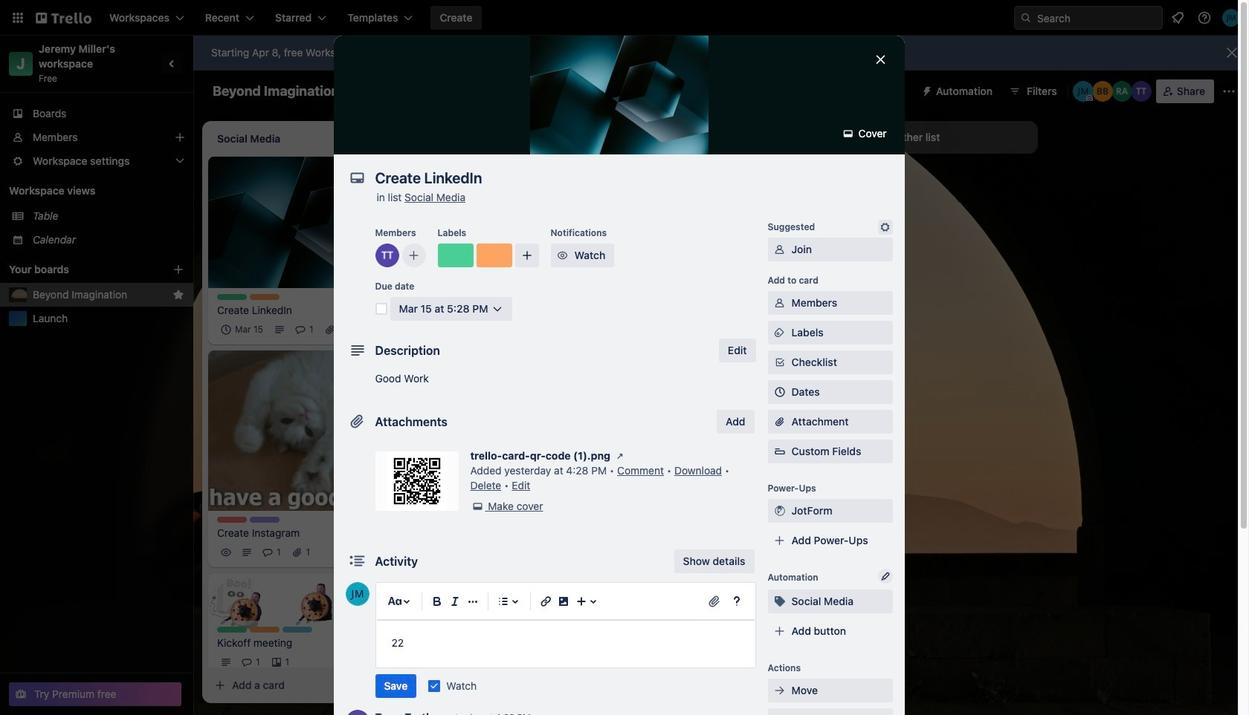 Task type: locate. For each thing, give the bounding box(es) containing it.
0 notifications image
[[1169, 9, 1187, 27]]

Mark due date as complete checkbox
[[375, 303, 387, 315]]

0 horizontal spatial create from template… image
[[381, 680, 393, 692]]

0 horizontal spatial terry turtle (terryturtle) image
[[367, 654, 384, 672]]

sm image
[[915, 80, 936, 100], [878, 220, 893, 235], [772, 242, 787, 257], [555, 248, 570, 263], [772, 326, 787, 341], [613, 449, 627, 464], [772, 504, 787, 519]]

1 horizontal spatial color: orange, title: none image
[[476, 244, 512, 268]]

0 vertical spatial color: green, title: none image
[[438, 244, 473, 268]]

image image
[[554, 593, 572, 611]]

primary element
[[0, 0, 1249, 36]]

1 horizontal spatial create from template… image
[[592, 447, 604, 459]]

color: orange, title: none image
[[250, 294, 280, 300]]

ruby anderson (rubyanderson7) image
[[586, 348, 604, 366]]

open help dialog image
[[727, 593, 745, 611]]

create from template… image
[[592, 447, 604, 459], [381, 680, 393, 692]]

0 horizontal spatial jeremy miller (jeremymiller198) image
[[1073, 81, 1093, 102]]

jeremy miller (jeremymiller198) image left ruby anderson (rubyanderson7) image
[[1073, 81, 1093, 102]]

color: bold red, title: "thoughts" element
[[428, 383, 458, 389]]

0 vertical spatial color: orange, title: none image
[[476, 244, 512, 268]]

add board image
[[172, 264, 184, 276]]

None checkbox
[[449, 306, 527, 324], [217, 321, 268, 339], [449, 306, 527, 324], [217, 321, 268, 339]]

editor toolbar toolbar
[[383, 590, 748, 614]]

jeremy miller (jeremymiller198) image
[[1222, 9, 1240, 27], [1073, 81, 1093, 102]]

None text field
[[368, 165, 858, 192]]

show menu image
[[1222, 84, 1236, 99]]

edit card image
[[371, 164, 383, 175]]

color: orange, title: none image
[[476, 244, 512, 268], [250, 628, 280, 633]]

0 horizontal spatial color: orange, title: none image
[[250, 628, 280, 633]]

open information menu image
[[1197, 10, 1212, 25]]

color: green, title: none image
[[438, 244, 473, 268], [217, 294, 247, 300]]

Main content area, start typing to enter text. text field
[[391, 635, 739, 653]]

jeremy miller (jeremymiller198) image right open information menu icon
[[1222, 9, 1240, 27]]

back to home image
[[36, 6, 91, 30]]

1 horizontal spatial color: green, title: none image
[[438, 244, 473, 268]]

terry turtle (terryturtle) image
[[1131, 81, 1151, 102], [375, 244, 399, 268], [367, 321, 384, 339], [346, 544, 364, 562]]

color: sky, title: "sparkling" element
[[283, 628, 312, 633]]

terry turtle (terryturtle) image
[[544, 348, 562, 366], [367, 654, 384, 672]]

2 vertical spatial jeremy miller (jeremymiller198) image
[[345, 583, 369, 607]]

sm image
[[841, 126, 856, 141], [772, 296, 787, 311], [470, 500, 485, 514], [772, 595, 787, 610], [772, 684, 787, 699]]

bold ⌘b image
[[428, 593, 446, 611]]

1 vertical spatial create from template… image
[[381, 680, 393, 692]]

1 vertical spatial color: orange, title: none image
[[250, 628, 280, 633]]

search image
[[1020, 12, 1032, 24]]

1 horizontal spatial jeremy miller (jeremymiller198) image
[[1222, 9, 1240, 27]]

1 vertical spatial jeremy miller (jeremymiller198) image
[[367, 544, 384, 562]]

jeremy miller (jeremymiller198) image
[[565, 348, 583, 366], [367, 544, 384, 562], [345, 583, 369, 607]]

1 horizontal spatial terry turtle (terryturtle) image
[[544, 348, 562, 366]]

color: green, title: none image right add members to card icon in the left top of the page
[[438, 244, 473, 268]]

color: green, title: none image left color: orange, title: none image
[[217, 294, 247, 300]]

link image
[[536, 593, 554, 611]]

0 vertical spatial jeremy miller (jeremymiller198) image
[[1222, 9, 1240, 27]]

1 vertical spatial color: green, title: none image
[[217, 294, 247, 300]]

text styles image
[[385, 593, 403, 611]]



Task type: describe. For each thing, give the bounding box(es) containing it.
0 vertical spatial jeremy miller (jeremymiller198) image
[[565, 348, 583, 366]]

color: red, title: none image
[[217, 517, 247, 523]]

0 horizontal spatial color: green, title: none image
[[217, 294, 247, 300]]

0 vertical spatial create from template… image
[[592, 447, 604, 459]]

starred icon image
[[172, 289, 184, 301]]

attach and insert link image
[[707, 595, 722, 610]]

Board name text field
[[205, 80, 347, 103]]

1 vertical spatial terry turtle (terryturtle) image
[[367, 654, 384, 672]]

create from template… image
[[803, 402, 815, 414]]

color: green, title: none image
[[217, 628, 247, 633]]

0 vertical spatial terry turtle (terryturtle) image
[[544, 348, 562, 366]]

customize views image
[[575, 84, 589, 99]]

lists image
[[494, 593, 512, 611]]

italic ⌘i image
[[446, 593, 464, 611]]

add members to card image
[[408, 248, 420, 263]]

Search field
[[1032, 7, 1162, 29]]

more formatting image
[[464, 593, 481, 611]]

bob builder (bobbuilder40) image
[[1092, 81, 1113, 102]]

ruby anderson (rubyanderson7) image
[[1111, 81, 1132, 102]]

1 vertical spatial jeremy miller (jeremymiller198) image
[[1073, 81, 1093, 102]]

your boards with 2 items element
[[9, 261, 150, 279]]

color: purple, title: none image
[[250, 517, 280, 523]]



Task type: vqa. For each thing, say whether or not it's contained in the screenshot.
'Edit card' 'image'
yes



